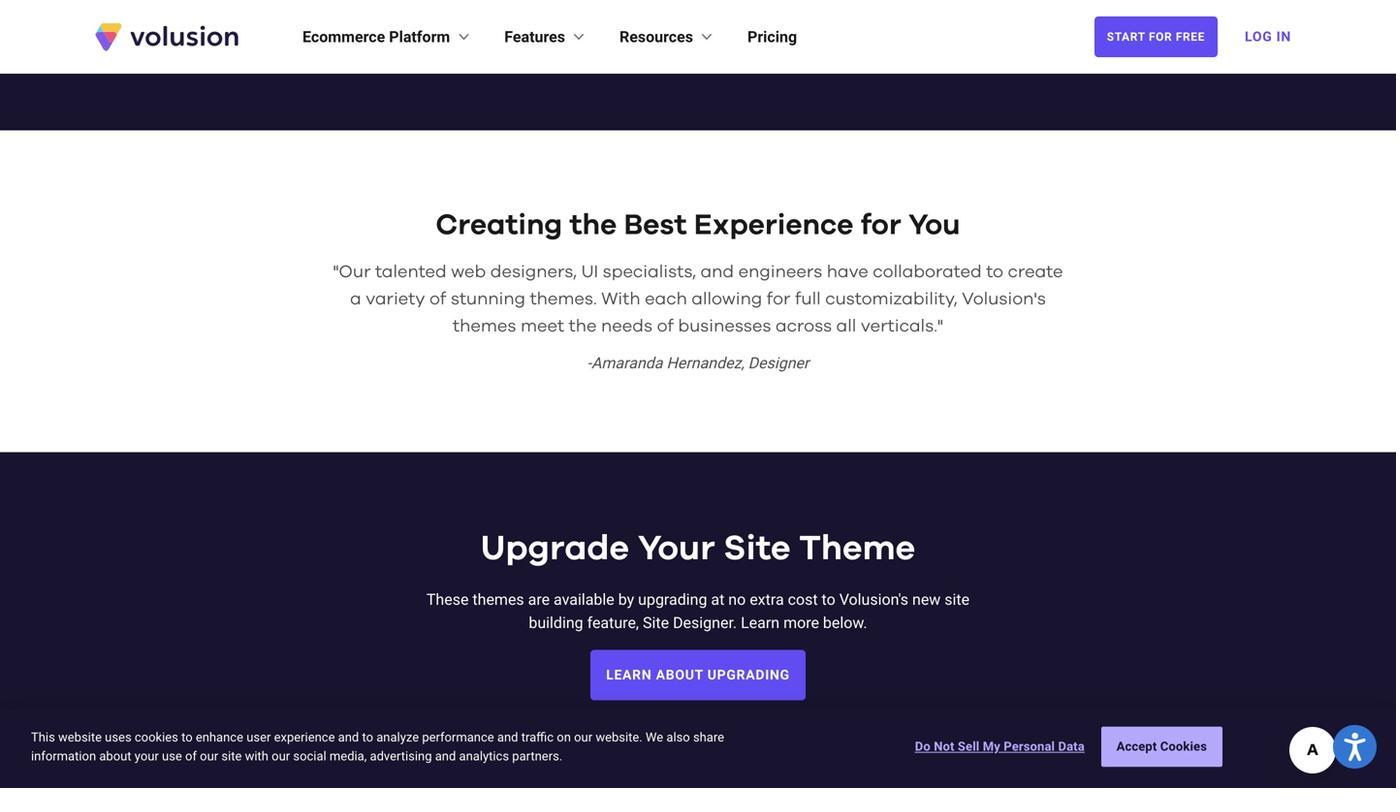 Task type: locate. For each thing, give the bounding box(es) containing it.
site right new
[[945, 590, 970, 609]]

the
[[570, 211, 617, 240], [569, 318, 597, 335]]

site down enhance
[[221, 749, 242, 764]]

hernandez,
[[667, 354, 744, 372]]

1 horizontal spatial site
[[945, 590, 970, 609]]

for inside "our talented web designers, ui specialists, and engineers have collaborated to create a variety of stunning themes. with each allowing for full customizability, volusion's themes meet the needs of businesses across all verticals."
[[767, 290, 791, 308]]

learn
[[606, 667, 652, 683]]

1 horizontal spatial of
[[430, 290, 446, 308]]

designers,
[[490, 263, 577, 281]]

1 vertical spatial site
[[221, 749, 242, 764]]

for
[[861, 211, 901, 240], [767, 290, 791, 308]]

this
[[31, 730, 55, 745]]

pricing link
[[748, 25, 797, 48]]

0 vertical spatial of
[[430, 290, 446, 308]]

site down upgrading
[[643, 614, 669, 632]]

start
[[1107, 30, 1145, 44]]

uses
[[105, 730, 132, 745]]

of down talented
[[430, 290, 446, 308]]

start for free
[[1107, 30, 1205, 44]]

2 vertical spatial of
[[185, 749, 197, 764]]

also
[[666, 730, 690, 745]]

to
[[986, 263, 1003, 281], [822, 590, 836, 609], [181, 730, 193, 745], [362, 730, 373, 745]]

features button
[[504, 25, 589, 48]]

0 horizontal spatial site
[[221, 749, 242, 764]]

personal
[[1004, 739, 1055, 754]]

1 vertical spatial volusion's
[[839, 590, 909, 609]]

themes left are
[[473, 590, 524, 609]]

platform
[[389, 28, 450, 46]]

customizability,
[[825, 290, 958, 308]]

site up the "extra"
[[724, 532, 791, 567]]

volusion's
[[962, 290, 1046, 308], [839, 590, 909, 609]]

site
[[724, 532, 791, 567], [643, 614, 669, 632]]

0 horizontal spatial site
[[643, 614, 669, 632]]

resources
[[620, 28, 693, 46]]

have
[[827, 263, 869, 281]]

of down "each"
[[657, 318, 674, 335]]

data
[[1058, 739, 1085, 754]]

themes.
[[530, 290, 597, 308]]

experience
[[694, 211, 854, 240]]

our right with
[[272, 749, 290, 764]]

the up 'ui'
[[570, 211, 617, 240]]

at
[[711, 590, 725, 609]]

ecommerce platform button
[[303, 25, 473, 48]]

0 horizontal spatial volusion's
[[839, 590, 909, 609]]

to right cost
[[822, 590, 836, 609]]

are
[[528, 590, 550, 609]]

about
[[656, 667, 703, 683]]

1 vertical spatial themes
[[473, 590, 524, 609]]

ecommerce platform
[[303, 28, 450, 46]]

0 horizontal spatial for
[[767, 290, 791, 308]]

talented
[[375, 263, 447, 281]]

these themes are available by upgrading at no extra cost to volusion's new site building feature, site designer. learn more below.
[[426, 590, 970, 632]]

advertising
[[370, 749, 432, 764]]

in
[[1277, 29, 1291, 45]]

web
[[451, 263, 486, 281]]

0 vertical spatial themes
[[453, 318, 516, 335]]

needs
[[601, 318, 653, 335]]

you
[[908, 211, 960, 240]]

1 vertical spatial for
[[767, 290, 791, 308]]

1 horizontal spatial site
[[724, 532, 791, 567]]

this website uses cookies to enhance user experience and to analyze performance and traffic on our website. we also share information about your use of our site with our social media, advertising and analytics partners.
[[31, 730, 724, 764]]

no
[[728, 590, 746, 609]]

verticals."
[[861, 318, 943, 335]]

0 horizontal spatial of
[[185, 749, 197, 764]]

performance
[[422, 730, 494, 745]]

a
[[350, 290, 361, 308]]

for down the engineers
[[767, 290, 791, 308]]

0 vertical spatial site
[[945, 590, 970, 609]]

1 vertical spatial the
[[569, 318, 597, 335]]

themes inside the these themes are available by upgrading at no extra cost to volusion's new site building feature, site designer. learn more below.
[[473, 590, 524, 609]]

2 horizontal spatial of
[[657, 318, 674, 335]]

0 horizontal spatial our
[[200, 749, 218, 764]]

extra
[[750, 590, 784, 609]]

collaborated
[[873, 263, 982, 281]]

0 vertical spatial site
[[724, 532, 791, 567]]

0 vertical spatial volusion's
[[962, 290, 1046, 308]]

to left create
[[986, 263, 1003, 281]]

log in link
[[1233, 16, 1303, 58]]

media,
[[330, 749, 367, 764]]

meet
[[521, 318, 564, 335]]

1 horizontal spatial volusion's
[[962, 290, 1046, 308]]

more
[[783, 614, 819, 632]]

analytics
[[459, 749, 509, 764]]

2 horizontal spatial our
[[574, 730, 593, 745]]

volusion's down create
[[962, 290, 1046, 308]]

1 horizontal spatial for
[[861, 211, 901, 240]]

for left you
[[861, 211, 901, 240]]

of right 'use'
[[185, 749, 197, 764]]

partners.
[[512, 749, 563, 764]]

cookies
[[1160, 739, 1207, 754]]

site inside the these themes are available by upgrading at no extra cost to volusion's new site building feature, site designer. learn more below.
[[643, 614, 669, 632]]

our down enhance
[[200, 749, 218, 764]]

themes inside "our talented web designers, ui specialists, and engineers have collaborated to create a variety of stunning themes. with each allowing for full customizability, volusion's themes meet the needs of businesses across all verticals."
[[453, 318, 516, 335]]

1 vertical spatial site
[[643, 614, 669, 632]]

these
[[426, 590, 469, 609]]

on
[[557, 730, 571, 745]]

cost
[[788, 590, 818, 609]]

themes down stunning
[[453, 318, 516, 335]]

volusion's up below.
[[839, 590, 909, 609]]

feature,
[[587, 614, 639, 632]]

with
[[245, 749, 269, 764]]

and up allowing
[[701, 263, 734, 281]]

use
[[162, 749, 182, 764]]

our right on
[[574, 730, 593, 745]]

free
[[1176, 30, 1205, 44]]

for
[[1149, 30, 1172, 44]]

our
[[574, 730, 593, 745], [200, 749, 218, 764], [272, 749, 290, 764]]

enhance
[[196, 730, 243, 745]]

themes
[[453, 318, 516, 335], [473, 590, 524, 609]]

and inside "our talented web designers, ui specialists, and engineers have collaborated to create a variety of stunning themes. with each allowing for full customizability, volusion's themes meet the needs of businesses across all verticals."
[[701, 263, 734, 281]]

and up media,
[[338, 730, 359, 745]]

learn about upgrading
[[606, 667, 790, 683]]

the down the 'themes.'
[[569, 318, 597, 335]]

new
[[912, 590, 941, 609]]

and
[[701, 263, 734, 281], [338, 730, 359, 745], [497, 730, 518, 745], [435, 749, 456, 764]]

of
[[430, 290, 446, 308], [657, 318, 674, 335], [185, 749, 197, 764]]



Task type: vqa. For each thing, say whether or not it's contained in the screenshot.
2021 for 5 Best Practices for Ecommerce Web Design
no



Task type: describe. For each thing, give the bounding box(es) containing it.
your
[[135, 749, 159, 764]]

theme
[[799, 532, 915, 567]]

-
[[587, 354, 591, 372]]

available
[[554, 590, 614, 609]]

do not sell my personal data
[[915, 739, 1085, 754]]

and left traffic
[[497, 730, 518, 745]]

ecommerce
[[303, 28, 385, 46]]

with
[[601, 290, 640, 308]]

0 vertical spatial the
[[570, 211, 617, 240]]

site inside this website uses cookies to enhance user experience and to analyze performance and traffic on our website. we also share information about your use of our site with our social media, advertising and analytics partners.
[[221, 749, 242, 764]]

building
[[529, 614, 583, 632]]

website.
[[596, 730, 643, 745]]

to inside "our talented web designers, ui specialists, and engineers have collaborated to create a variety of stunning themes. with each allowing for full customizability, volusion's themes meet the needs of businesses across all verticals."
[[986, 263, 1003, 281]]

upgrading
[[638, 590, 707, 609]]

the inside "our talented web designers, ui specialists, and engineers have collaborated to create a variety of stunning themes. with each allowing for full customizability, volusion's themes meet the needs of businesses across all verticals."
[[569, 318, 597, 335]]

allowing
[[692, 290, 762, 308]]

pricing
[[748, 28, 797, 46]]

features
[[504, 28, 565, 46]]

1 vertical spatial of
[[657, 318, 674, 335]]

and down performance
[[435, 749, 456, 764]]

site inside the these themes are available by upgrading at no extra cost to volusion's new site building feature, site designer. learn more below.
[[945, 590, 970, 609]]

accept cookies button
[[1101, 727, 1222, 767]]

upgrading
[[708, 667, 790, 683]]

all
[[836, 318, 856, 335]]

my
[[983, 739, 1001, 754]]

information
[[31, 749, 96, 764]]

do not sell my personal data button
[[915, 728, 1085, 766]]

log in
[[1245, 29, 1291, 45]]

best
[[624, 211, 687, 240]]

privacy alert dialog
[[0, 709, 1396, 788]]

"our
[[333, 263, 371, 281]]

your
[[638, 532, 715, 567]]

creating the best experience for you
[[436, 211, 960, 240]]

by
[[618, 590, 634, 609]]

creating
[[436, 211, 563, 240]]

full
[[795, 290, 821, 308]]

to up media,
[[362, 730, 373, 745]]

upgrade
[[481, 532, 629, 567]]

each
[[645, 290, 687, 308]]

user
[[246, 730, 271, 745]]

traffic
[[521, 730, 554, 745]]

designer.
[[673, 614, 737, 632]]

volusion's inside "our talented web designers, ui specialists, and engineers have collaborated to create a variety of stunning themes. with each allowing for full customizability, volusion's themes meet the needs of businesses across all verticals."
[[962, 290, 1046, 308]]

specialists,
[[603, 263, 696, 281]]

do
[[915, 739, 931, 754]]

below.
[[823, 614, 867, 632]]

we
[[646, 730, 663, 745]]

to up 'use'
[[181, 730, 193, 745]]

accept
[[1117, 739, 1157, 754]]

social
[[293, 749, 326, 764]]

1 horizontal spatial our
[[272, 749, 290, 764]]

variety
[[366, 290, 425, 308]]

designer
[[748, 354, 809, 372]]

share
[[693, 730, 724, 745]]

upgrade your site theme
[[481, 532, 915, 567]]

analyze
[[376, 730, 419, 745]]

start for free link
[[1094, 16, 1218, 57]]

experience
[[274, 730, 335, 745]]

"our talented web designers, ui specialists, and engineers have collaborated to create a variety of stunning themes. with each allowing for full customizability, volusion's themes meet the needs of businesses across all verticals."
[[333, 263, 1063, 335]]

log
[[1245, 29, 1273, 45]]

volusion's inside the these themes are available by upgrading at no extra cost to volusion's new site building feature, site designer. learn more below.
[[839, 590, 909, 609]]

across
[[776, 318, 832, 335]]

of inside this website uses cookies to enhance user experience and to analyze performance and traffic on our website. we also share information about your use of our site with our social media, advertising and analytics partners.
[[185, 749, 197, 764]]

learn
[[741, 614, 780, 632]]

learn about upgrading link
[[591, 650, 806, 700]]

to inside the these themes are available by upgrading at no extra cost to volusion's new site building feature, site designer. learn more below.
[[822, 590, 836, 609]]

website
[[58, 730, 102, 745]]

businesses
[[678, 318, 771, 335]]

open accessibe: accessibility options, statement and help image
[[1344, 733, 1366, 761]]

sell
[[958, 739, 980, 754]]

amaranda
[[591, 354, 663, 372]]

create
[[1008, 263, 1063, 281]]

0 vertical spatial for
[[861, 211, 901, 240]]

cookies
[[135, 730, 178, 745]]

ui
[[581, 263, 598, 281]]

accept cookies
[[1117, 739, 1207, 754]]



